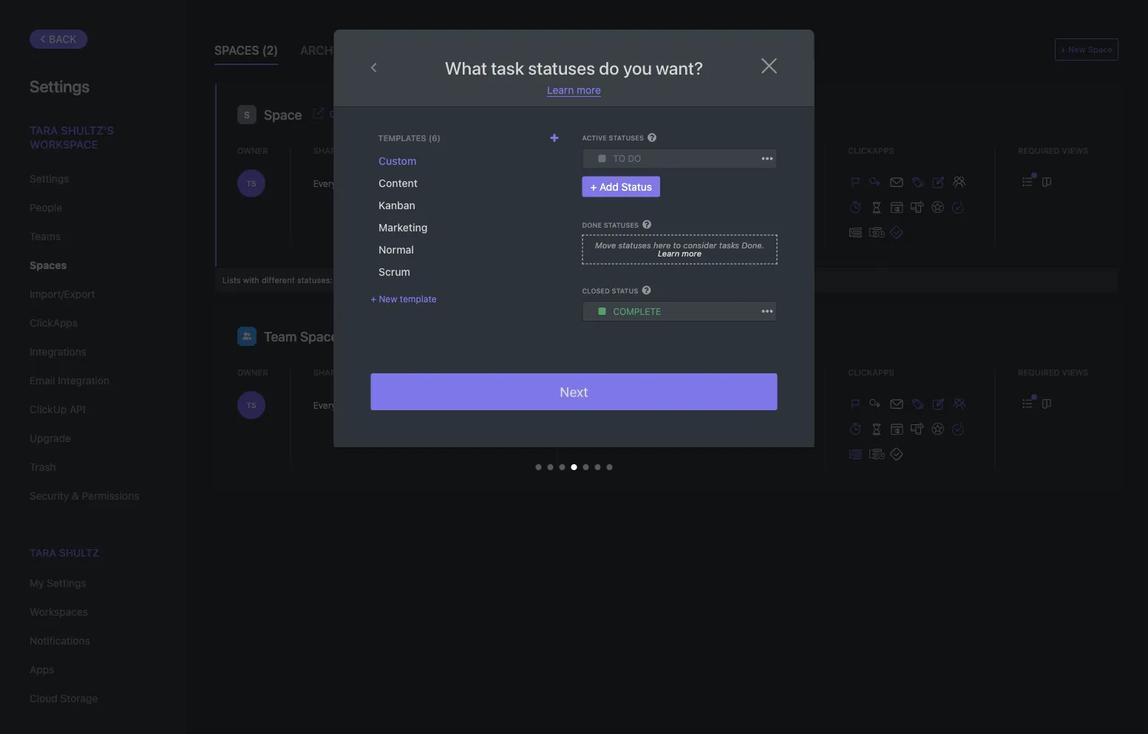 Task type: vqa. For each thing, say whether or not it's contained in the screenshot.
Team Space Owner
yes



Task type: describe. For each thing, give the bounding box(es) containing it.
import/export link
[[30, 282, 155, 307]]

integrations link
[[30, 340, 155, 365]]

user group image
[[242, 333, 252, 340]]

+ new space
[[1061, 45, 1113, 54]]

move statuses here to consider tasks done. learn more
[[596, 241, 765, 259]]

team space
[[264, 329, 338, 345]]

workspaces
[[30, 606, 88, 619]]

cloud
[[30, 693, 58, 705]]

clickapps inside settings element
[[30, 317, 78, 329]]

content
[[378, 177, 418, 189]]

complete
[[614, 306, 661, 317]]

back link
[[30, 30, 88, 49]]

learn more
[[547, 84, 601, 96]]

add
[[600, 180, 619, 193]]

security
[[30, 490, 69, 502]]

active
[[583, 134, 607, 142]]

do left you
[[599, 58, 620, 78]]

to do complete
[[583, 179, 648, 187]]

go to space
[[330, 108, 384, 119]]

people link
[[30, 195, 155, 220]]

notifications link
[[30, 629, 155, 654]]

statuses up learn more at the top
[[528, 58, 596, 78]]

settings inside 'link'
[[30, 173, 69, 185]]

clickapps for team space
[[848, 368, 895, 377]]

tara shultz's workspace
[[30, 124, 114, 151]]

import/export
[[30, 288, 95, 300]]

shared with for team space
[[313, 368, 371, 377]]

you
[[624, 58, 652, 78]]

integrations
[[30, 346, 87, 358]]

here
[[654, 241, 671, 251]]

archived
[[301, 43, 360, 57]]

clickapps link
[[30, 311, 155, 336]]

settings element
[[0, 0, 185, 735]]

shultz's
[[61, 124, 114, 136]]

trash link
[[30, 455, 155, 480]]

everyone. make private for team space
[[313, 400, 411, 411]]

tasks
[[720, 241, 740, 251]]

,
[[394, 275, 397, 285]]

next button
[[371, 374, 778, 411]]

api
[[70, 404, 86, 416]]

kanban
[[378, 199, 415, 212]]

done.
[[742, 241, 765, 251]]

do for to do
[[628, 153, 642, 164]]

(2)
[[262, 43, 278, 57]]

everyone. make private for space
[[313, 178, 411, 189]]

+ add status
[[591, 180, 652, 193]]

shared for space
[[313, 146, 347, 155]]

to for to do in progress complete
[[583, 401, 592, 409]]

to for to do complete
[[583, 179, 592, 187]]

apps
[[30, 664, 54, 676]]

with for space
[[349, 146, 371, 155]]

spaces (2)
[[215, 43, 278, 57]]

make for space
[[357, 178, 379, 189]]

notifications
[[30, 635, 90, 647]]

to do in progress complete
[[583, 401, 701, 409]]

apps link
[[30, 658, 155, 683]]

go
[[330, 108, 342, 119]]

status
[[622, 180, 652, 193]]

closed
[[583, 287, 610, 295]]

team
[[264, 329, 297, 345]]

upgrade
[[30, 432, 71, 445]]

marketing
[[378, 222, 427, 234]]

permissions
[[82, 490, 139, 502]]

upgrade link
[[30, 426, 155, 451]]

custom
[[378, 155, 416, 167]]

do for to do in progress complete
[[594, 401, 605, 409]]

everyone. for team space
[[313, 400, 355, 411]]

different
[[262, 275, 295, 285]]

2 horizontal spatial spaces
[[363, 43, 408, 57]]

email integration link
[[30, 368, 155, 394]]

my settings
[[30, 578, 86, 590]]

to do
[[614, 153, 642, 164]]

trash
[[30, 461, 56, 473]]

done
[[583, 221, 602, 229]]

views for space
[[1063, 146, 1089, 155]]

teams link
[[30, 224, 155, 249]]

statuses:
[[297, 275, 333, 285]]

cloud storage
[[30, 693, 98, 705]]

spaces link
[[30, 253, 155, 278]]

what task statuses do you want?
[[445, 58, 704, 78]]

clickapps for space
[[848, 146, 895, 155]]

progress
[[620, 401, 657, 409]]

to inside move statuses here to consider tasks done. learn more
[[674, 241, 681, 251]]

2 daily from the left
[[437, 275, 456, 285]]

&
[[72, 490, 79, 502]]

template
[[400, 294, 437, 304]]

my settings link
[[30, 571, 155, 596]]

my
[[30, 578, 44, 590]]

statuses for active
[[609, 134, 644, 142]]

0 vertical spatial more
[[577, 84, 601, 96]]

(6)
[[429, 134, 441, 143]]



Task type: locate. For each thing, give the bounding box(es) containing it.
lists
[[223, 275, 241, 285]]

owner for team space
[[237, 368, 268, 377]]

learn more link left tasks
[[658, 249, 702, 259]]

daily up + new template
[[376, 275, 394, 285]]

owner for space
[[237, 146, 268, 155]]

workspace
[[30, 138, 98, 151]]

to right dropdown menu image
[[614, 153, 626, 164]]

1 vertical spatial shared
[[313, 368, 347, 377]]

2 everyone. make private from the top
[[313, 400, 411, 411]]

required for team space
[[1019, 368, 1060, 377]]

statuses up to do
[[609, 134, 644, 142]]

complete down to do
[[611, 179, 648, 187]]

1 daily from the left
[[376, 275, 394, 285]]

to for to do
[[614, 153, 626, 164]]

1 schedule from the left
[[337, 275, 373, 285]]

to down next
[[583, 401, 592, 409]]

0 vertical spatial learn
[[547, 84, 574, 96]]

to
[[345, 108, 354, 119], [614, 153, 626, 164], [583, 179, 592, 187], [674, 241, 681, 251], [583, 401, 592, 409]]

next
[[560, 384, 589, 400]]

2 required views from the top
[[1019, 368, 1089, 377]]

owner
[[237, 146, 268, 155], [237, 368, 268, 377]]

storage
[[60, 693, 98, 705]]

spaces for spaces
[[30, 259, 67, 271]]

spaces down 'teams'
[[30, 259, 67, 271]]

1 horizontal spatial schedule
[[399, 275, 435, 285]]

space
[[1089, 45, 1113, 54], [264, 107, 302, 123], [357, 108, 384, 119], [300, 329, 338, 345]]

shared with down go
[[313, 146, 371, 155]]

daily right ,
[[437, 275, 456, 285]]

shared with
[[313, 146, 371, 155], [313, 368, 371, 377]]

1 horizontal spatial new
[[1069, 45, 1086, 54]]

want?
[[656, 58, 704, 78]]

1 shared from the top
[[313, 146, 347, 155]]

0 vertical spatial complete
[[611, 179, 648, 187]]

with for team space
[[349, 368, 371, 377]]

to right go
[[345, 108, 354, 119]]

1 required views from the top
[[1019, 146, 1089, 155]]

shared
[[313, 146, 347, 155], [313, 368, 347, 377]]

new inside what task statuses do you want? dialog
[[379, 294, 398, 304]]

1 horizontal spatial more
[[682, 249, 702, 259]]

go to space link
[[330, 107, 384, 119]]

complete
[[611, 179, 648, 187], [663, 401, 701, 409]]

task
[[491, 58, 525, 78]]

tara up workspace
[[30, 124, 58, 136]]

consider
[[684, 241, 717, 251]]

learn inside learn more link
[[547, 84, 574, 96]]

do for to do complete
[[594, 179, 605, 187]]

statuses for done
[[604, 221, 639, 229]]

2 required from the top
[[1019, 368, 1060, 377]]

statuses up move
[[604, 221, 639, 229]]

back
[[49, 33, 77, 45]]

0 horizontal spatial new
[[379, 294, 398, 304]]

do down dropdown menu image
[[594, 179, 605, 187]]

to left add
[[583, 179, 592, 187]]

2 private from the top
[[382, 400, 411, 411]]

private for space
[[382, 178, 411, 189]]

0 vertical spatial shared with
[[313, 146, 371, 155]]

0 vertical spatial clickapps
[[848, 146, 895, 155]]

1 views from the top
[[1063, 146, 1089, 155]]

what task statuses do you want? dialog
[[334, 30, 815, 485]]

shared down team space
[[313, 368, 347, 377]]

0 horizontal spatial +
[[371, 294, 377, 304]]

1 private from the top
[[382, 178, 411, 189]]

learn left consider
[[658, 249, 680, 259]]

+ new template
[[371, 294, 437, 304]]

0 vertical spatial tara
[[30, 124, 58, 136]]

1 vertical spatial views
[[1063, 368, 1089, 377]]

1 vertical spatial with
[[243, 275, 259, 285]]

1 vertical spatial owner
[[237, 368, 268, 377]]

security & permissions
[[30, 490, 139, 502]]

archived spaces
[[301, 43, 411, 57]]

complete right progress
[[663, 401, 701, 409]]

+ for + add status
[[591, 180, 597, 193]]

1 horizontal spatial +
[[591, 180, 597, 193]]

learn inside move statuses here to consider tasks done. learn more
[[658, 249, 680, 259]]

active statuses
[[583, 134, 644, 142]]

dropdown menu image
[[599, 155, 606, 162]]

templates
[[378, 134, 427, 143]]

1 vertical spatial clickapps
[[30, 317, 78, 329]]

scrum
[[378, 266, 410, 278]]

0 vertical spatial views
[[1063, 146, 1089, 155]]

more
[[577, 84, 601, 96], [682, 249, 702, 259]]

do left in
[[594, 401, 605, 409]]

shared for team space
[[313, 368, 347, 377]]

2 schedule from the left
[[399, 275, 435, 285]]

more down what task statuses do you want?
[[577, 84, 601, 96]]

required for space
[[1019, 146, 1060, 155]]

what
[[445, 58, 487, 78]]

1 everyone. from the top
[[313, 178, 355, 189]]

teams
[[30, 230, 61, 243]]

move
[[596, 241, 616, 251]]

1 vertical spatial make
[[357, 400, 379, 411]]

0 vertical spatial settings
[[30, 76, 90, 95]]

in
[[611, 401, 618, 409]]

+ for + new space
[[1061, 45, 1067, 54]]

statuses inside move statuses here to consider tasks done. learn more
[[619, 241, 651, 251]]

0 horizontal spatial spaces
[[30, 259, 67, 271]]

1 vertical spatial statuses
[[581, 368, 623, 377]]

1 vertical spatial +
[[591, 180, 597, 193]]

people
[[30, 202, 62, 214]]

statuses up next
[[581, 368, 623, 377]]

1 vertical spatial learn more link
[[658, 249, 702, 259]]

tara shultz
[[30, 547, 99, 559]]

0 horizontal spatial more
[[577, 84, 601, 96]]

templates (6)
[[378, 134, 441, 143]]

1 horizontal spatial learn more link
[[658, 249, 702, 259]]

0 vertical spatial private
[[382, 178, 411, 189]]

statuses down active at the top
[[581, 146, 623, 155]]

tara inside tara shultz's workspace
[[30, 124, 58, 136]]

0 vertical spatial new
[[1069, 45, 1086, 54]]

statuses for move
[[619, 241, 651, 251]]

statuses
[[528, 58, 596, 78], [609, 134, 644, 142], [604, 221, 639, 229], [619, 241, 651, 251]]

private
[[382, 178, 411, 189], [382, 400, 411, 411]]

1 required from the top
[[1019, 146, 1060, 155]]

views for team space
[[1063, 368, 1089, 377]]

clickup
[[30, 404, 67, 416]]

lists with different statuses: schedule daily , schedule daily
[[223, 275, 456, 285]]

1 vertical spatial tara
[[30, 547, 56, 559]]

spaces right archived on the top of the page
[[363, 43, 408, 57]]

email
[[30, 375, 55, 387]]

1 vertical spatial private
[[382, 400, 411, 411]]

1 horizontal spatial learn
[[658, 249, 680, 259]]

0 vertical spatial learn more link
[[547, 84, 601, 97]]

new for new space
[[1069, 45, 1086, 54]]

2 views from the top
[[1063, 368, 1089, 377]]

2 make from the top
[[357, 400, 379, 411]]

0 horizontal spatial learn
[[547, 84, 574, 96]]

settings
[[30, 76, 90, 95], [30, 173, 69, 185], [47, 578, 86, 590]]

clickapps
[[848, 146, 895, 155], [30, 317, 78, 329], [848, 368, 895, 377]]

do up the status
[[628, 153, 642, 164]]

settings up "people"
[[30, 173, 69, 185]]

statuses for team space
[[581, 368, 623, 377]]

do
[[599, 58, 620, 78], [628, 153, 642, 164], [594, 179, 605, 187], [594, 401, 605, 409]]

1 vertical spatial complete
[[663, 401, 701, 409]]

2 vertical spatial with
[[349, 368, 371, 377]]

security & permissions link
[[30, 484, 155, 509]]

2 owner from the top
[[237, 368, 268, 377]]

2 shared from the top
[[313, 368, 347, 377]]

spaces for spaces (2)
[[215, 43, 259, 57]]

private for team space
[[382, 400, 411, 411]]

spaces inside settings element
[[30, 259, 67, 271]]

required views
[[1019, 146, 1089, 155], [1019, 368, 1089, 377]]

statuses
[[581, 146, 623, 155], [581, 368, 623, 377]]

2 vertical spatial +
[[371, 294, 377, 304]]

schedule up template
[[399, 275, 435, 285]]

0 horizontal spatial complete
[[611, 179, 648, 187]]

1 vertical spatial required
[[1019, 368, 1060, 377]]

0 vertical spatial with
[[349, 146, 371, 155]]

+ for + new template
[[371, 294, 377, 304]]

to right the here
[[674, 241, 681, 251]]

required
[[1019, 146, 1060, 155], [1019, 368, 1060, 377]]

normal
[[378, 244, 414, 256]]

1 horizontal spatial spaces
[[215, 43, 259, 57]]

2 vertical spatial settings
[[47, 578, 86, 590]]

statuses for space
[[581, 146, 623, 155]]

required views for space
[[1019, 146, 1089, 155]]

closed status
[[583, 287, 639, 295]]

more right the here
[[682, 249, 702, 259]]

1 everyone. make private from the top
[[313, 178, 411, 189]]

everyone. for space
[[313, 178, 355, 189]]

shared with for space
[[313, 146, 371, 155]]

0 horizontal spatial schedule
[[337, 275, 373, 285]]

email integration
[[30, 375, 110, 387]]

clickup api link
[[30, 397, 155, 422]]

1 vertical spatial more
[[682, 249, 702, 259]]

2 shared with from the top
[[313, 368, 371, 377]]

shared with down team space
[[313, 368, 371, 377]]

cloud storage link
[[30, 687, 155, 712]]

learn more link
[[547, 84, 601, 97], [658, 249, 702, 259]]

0 vertical spatial make
[[357, 178, 379, 189]]

1 vertical spatial new
[[379, 294, 398, 304]]

workspaces link
[[30, 600, 155, 625]]

schedule left scrum
[[337, 275, 373, 285]]

settings down back link on the top of page
[[30, 76, 90, 95]]

learn down what task statuses do you want?
[[547, 84, 574, 96]]

2 tara from the top
[[30, 547, 56, 559]]

0 vertical spatial everyone. make private
[[313, 178, 411, 189]]

1 vertical spatial shared with
[[313, 368, 371, 377]]

0 vertical spatial +
[[1061, 45, 1067, 54]]

integration
[[58, 375, 110, 387]]

1 shared with from the top
[[313, 146, 371, 155]]

1 vertical spatial required views
[[1019, 368, 1089, 377]]

settings link
[[30, 166, 155, 192]]

1 make from the top
[[357, 178, 379, 189]]

0 vertical spatial required views
[[1019, 146, 1089, 155]]

0 vertical spatial everyone.
[[313, 178, 355, 189]]

1 vertical spatial everyone.
[[313, 400, 355, 411]]

0 horizontal spatial learn more link
[[547, 84, 601, 97]]

1 tara from the top
[[30, 124, 58, 136]]

settings right my
[[47, 578, 86, 590]]

1 horizontal spatial daily
[[437, 275, 456, 285]]

0 vertical spatial required
[[1019, 146, 1060, 155]]

shared down go
[[313, 146, 347, 155]]

statuses left the here
[[619, 241, 651, 251]]

0 vertical spatial shared
[[313, 146, 347, 155]]

1 owner from the top
[[237, 146, 268, 155]]

spaces
[[215, 43, 259, 57], [363, 43, 408, 57], [30, 259, 67, 271]]

done statuses
[[583, 221, 639, 229]]

1 vertical spatial everyone. make private
[[313, 400, 411, 411]]

learn more link down what task statuses do you want?
[[547, 84, 601, 97]]

tara for tara shultz's workspace
[[30, 124, 58, 136]]

0 vertical spatial owner
[[237, 146, 268, 155]]

more inside move statuses here to consider tasks done. learn more
[[682, 249, 702, 259]]

0 horizontal spatial daily
[[376, 275, 394, 285]]

1 vertical spatial settings
[[30, 173, 69, 185]]

new for new template
[[379, 294, 398, 304]]

1 vertical spatial learn
[[658, 249, 680, 259]]

status
[[612, 287, 639, 295]]

clickup api
[[30, 404, 86, 416]]

tara for tara shultz
[[30, 547, 56, 559]]

spaces left the (2)
[[215, 43, 259, 57]]

shultz
[[59, 547, 99, 559]]

make for team space
[[357, 400, 379, 411]]

2 horizontal spatial +
[[1061, 45, 1067, 54]]

1 horizontal spatial complete
[[663, 401, 701, 409]]

required views for team space
[[1019, 368, 1089, 377]]

make
[[357, 178, 379, 189], [357, 400, 379, 411]]

tara up my
[[30, 547, 56, 559]]

1 statuses from the top
[[581, 146, 623, 155]]

2 vertical spatial clickapps
[[848, 368, 895, 377]]

learn
[[547, 84, 574, 96], [658, 249, 680, 259]]

2 statuses from the top
[[581, 368, 623, 377]]

0 vertical spatial statuses
[[581, 146, 623, 155]]

2 everyone. from the top
[[313, 400, 355, 411]]



